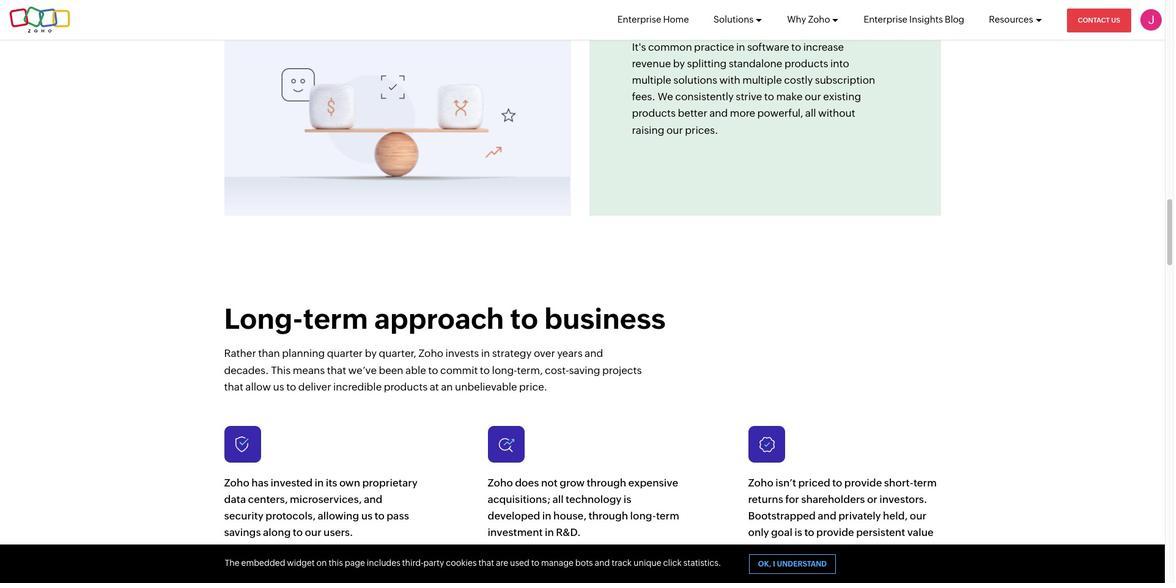 Task type: describe. For each thing, give the bounding box(es) containing it.
2 vertical spatial that
[[479, 559, 495, 568]]

widget
[[287, 559, 315, 568]]

enterprise insights blog link
[[864, 0, 965, 39]]

security
[[224, 511, 264, 523]]

allowing
[[318, 511, 359, 523]]

2 multiple from the left
[[743, 74, 782, 86]]

unbelievable
[[455, 381, 517, 393]]

rather
[[224, 348, 256, 360]]

enterprise home link
[[618, 0, 690, 39]]

enterprise for enterprise insights blog
[[864, 14, 908, 24]]

or
[[868, 494, 878, 506]]

zoho enterprise image
[[224, 47, 571, 211]]

on
[[317, 559, 327, 568]]

held,
[[884, 511, 908, 523]]

0 vertical spatial provide
[[845, 477, 883, 489]]

means
[[293, 364, 325, 377]]

is inside zoho does not grow through expensive acquisitions; all technology is developed in house, through long-term investment in r&d.
[[624, 494, 632, 506]]

zoho for zoho has invested in its own proprietary data centers, microservices, and security protocols, allowing us to pass savings along to our users.
[[224, 477, 250, 489]]

track
[[612, 559, 632, 568]]

blog
[[945, 14, 965, 24]]

are
[[496, 559, 509, 568]]

value
[[908, 527, 934, 539]]

able
[[406, 364, 426, 377]]

software
[[748, 41, 790, 53]]

splitting
[[688, 57, 727, 70]]

common
[[649, 41, 693, 53]]

data
[[224, 494, 246, 506]]

isn't
[[776, 477, 797, 489]]

term,
[[517, 364, 543, 377]]

enterprise insights blog
[[864, 14, 965, 24]]

zoho has invested in its own proprietary data centers, microservices, and security protocols, allowing us to pass savings along to our users.
[[224, 477, 418, 539]]

better
[[678, 107, 708, 120]]

business
[[545, 303, 666, 335]]

our down better
[[667, 124, 683, 136]]

without
[[819, 107, 856, 120]]

why
[[788, 14, 807, 24]]

is inside zoho isn't priced to provide short-term returns for shareholders or investors. bootstrapped and privately held, our only goal is to provide persistent value for our users.
[[795, 527, 803, 539]]

been
[[379, 364, 404, 377]]

term inside zoho does not grow through expensive acquisitions; all technology is developed in house, through long-term investment in r&d.
[[657, 511, 680, 523]]

strive
[[736, 91, 763, 103]]

to left increase
[[792, 41, 802, 53]]

our up value at right bottom
[[910, 511, 927, 523]]

practice
[[695, 41, 735, 53]]

in inside it's common practice in software to increase revenue by splitting standalone products into multiple solutions with multiple costly subscription fees. we consistently strive to make our existing products better and more powerful, all without raising our prices.
[[737, 41, 746, 53]]

strategy
[[492, 348, 532, 360]]

contact us link
[[1068, 9, 1132, 32]]

microservices,
[[290, 494, 362, 506]]

does
[[515, 477, 539, 489]]

0 vertical spatial through
[[587, 477, 627, 489]]

by inside rather than planning quarter by quarter, zoho invests in strategy over years and decades. this means that we've been able to commit to long-term, cost-saving projects that allow us to deliver incredible products at an unbelievable price.
[[365, 348, 377, 360]]

subscription
[[816, 74, 876, 86]]

prices.
[[686, 124, 719, 136]]

zoho for zoho isn't priced to provide short-term returns for shareholders or investors. bootstrapped and privately held, our only goal is to provide persistent value for our users.
[[749, 477, 774, 489]]

unique
[[634, 559, 662, 568]]

0 vertical spatial for
[[786, 494, 800, 506]]

we've
[[349, 364, 377, 377]]

james peterson image
[[1141, 9, 1163, 31]]

quarter,
[[379, 348, 417, 360]]

developed
[[488, 511, 541, 523]]

it's common practice in software to increase revenue by splitting standalone products into multiple solutions with multiple costly subscription fees. we consistently strive to make our existing products better and more powerful, all without raising our prices.
[[632, 41, 876, 136]]

us
[[1112, 17, 1121, 24]]

in inside 'zoho has invested in its own proprietary data centers, microservices, and security protocols, allowing us to pass savings along to our users.'
[[315, 477, 324, 489]]

and inside rather than planning quarter by quarter, zoho invests in strategy over years and decades. this means that we've been able to commit to long-term, cost-saving projects that allow us to deliver incredible products at an unbelievable price.
[[585, 348, 604, 360]]

manage
[[542, 559, 574, 568]]

house,
[[554, 511, 587, 523]]

understand
[[777, 561, 827, 569]]

contact
[[1079, 17, 1111, 24]]

privately
[[839, 511, 882, 523]]

years
[[558, 348, 583, 360]]

1 vertical spatial provide
[[817, 527, 855, 539]]

rather than planning quarter by quarter, zoho invests in strategy over years and decades. this means that we've been able to commit to long-term, cost-saving projects that allow us to deliver incredible products at an unbelievable price.
[[224, 348, 642, 393]]

us inside rather than planning quarter by quarter, zoho invests in strategy over years and decades. this means that we've been able to commit to long-term, cost-saving projects that allow us to deliver incredible products at an unbelievable price.
[[273, 381, 284, 393]]

investors.
[[880, 494, 928, 506]]

zoho for zoho does not grow through expensive acquisitions; all technology is developed in house, through long-term investment in r&d.
[[488, 477, 513, 489]]

to right "used"
[[532, 559, 540, 568]]

long-
[[224, 303, 303, 335]]

an
[[441, 381, 453, 393]]

investment
[[488, 527, 543, 539]]

ok,
[[759, 561, 772, 569]]

enterprise for enterprise home
[[618, 14, 662, 24]]

price.
[[520, 381, 548, 393]]

costly
[[785, 74, 813, 86]]

1 vertical spatial through
[[589, 511, 629, 523]]

projects
[[603, 364, 642, 377]]

user-centered innovation
[[632, 14, 823, 28]]

in left r&d.
[[545, 527, 554, 539]]

zoho enterprise logo image
[[9, 6, 70, 33]]

insights
[[910, 14, 944, 24]]

standalone
[[729, 57, 783, 70]]

enterprise home
[[618, 14, 690, 24]]

own
[[340, 477, 361, 489]]

existing
[[824, 91, 862, 103]]

zoho inside rather than planning quarter by quarter, zoho invests in strategy over years and decades. this means that we've been able to commit to long-term, cost-saving projects that allow us to deliver incredible products at an unbelievable price.
[[419, 348, 444, 360]]

long- inside zoho does not grow through expensive acquisitions; all technology is developed in house, through long-term investment in r&d.
[[631, 511, 657, 523]]

allow
[[246, 381, 271, 393]]

than
[[258, 348, 280, 360]]

users. inside zoho isn't priced to provide short-term returns for shareholders or investors. bootstrapped and privately held, our only goal is to provide persistent value for our users.
[[783, 544, 813, 556]]

approach
[[375, 303, 504, 335]]

grow
[[560, 477, 585, 489]]

0 horizontal spatial for
[[749, 544, 763, 556]]

r&d.
[[556, 527, 581, 539]]

protocols,
[[266, 511, 316, 523]]

solutions
[[674, 74, 718, 86]]

to right goal
[[805, 527, 815, 539]]

our inside 'zoho has invested in its own proprietary data centers, microservices, and security protocols, allowing us to pass savings along to our users.'
[[305, 527, 322, 539]]

all inside zoho does not grow through expensive acquisitions; all technology is developed in house, through long-term investment in r&d.
[[553, 494, 564, 506]]

us inside 'zoho has invested in its own proprietary data centers, microservices, and security protocols, allowing us to pass savings along to our users.'
[[361, 511, 373, 523]]



Task type: locate. For each thing, give the bounding box(es) containing it.
through
[[587, 477, 627, 489], [589, 511, 629, 523]]

0 vertical spatial that
[[327, 364, 346, 377]]

term inside zoho isn't priced to provide short-term returns for shareholders or investors. bootstrapped and privately held, our only goal is to provide persistent value for our users.
[[914, 477, 937, 489]]

click
[[664, 559, 682, 568]]

commit
[[441, 364, 478, 377]]

bootstrapped
[[749, 511, 816, 523]]

centers,
[[248, 494, 288, 506]]

along
[[263, 527, 291, 539]]

for down isn't
[[786, 494, 800, 506]]

1 vertical spatial all
[[553, 494, 564, 506]]

pass
[[387, 511, 409, 523]]

expensive
[[629, 477, 679, 489]]

1 vertical spatial users.
[[783, 544, 813, 556]]

that down quarter
[[327, 364, 346, 377]]

and up 'saving'
[[585, 348, 604, 360]]

decades.
[[224, 364, 269, 377]]

our down protocols,
[[305, 527, 322, 539]]

1 vertical spatial that
[[224, 381, 243, 393]]

1 horizontal spatial long-
[[631, 511, 657, 523]]

home
[[664, 14, 690, 24]]

statistics.
[[684, 559, 722, 568]]

to up shareholders
[[833, 477, 843, 489]]

is right goal
[[795, 527, 803, 539]]

why zoho
[[788, 14, 831, 24]]

increase
[[804, 41, 845, 53]]

page
[[345, 559, 365, 568]]

0 vertical spatial products
[[785, 57, 829, 70]]

proprietary
[[363, 477, 418, 489]]

long-term approach to business
[[224, 303, 666, 335]]

0 horizontal spatial all
[[553, 494, 564, 506]]

0 vertical spatial by
[[674, 57, 685, 70]]

bots
[[576, 559, 593, 568]]

zoho inside 'zoho has invested in its own proprietary data centers, microservices, and security protocols, allowing us to pass savings along to our users.'
[[224, 477, 250, 489]]

1 horizontal spatial us
[[361, 511, 373, 523]]

fees.
[[632, 91, 656, 103]]

in left the its
[[315, 477, 324, 489]]

enterprise left insights
[[864, 14, 908, 24]]

users. inside 'zoho has invested in its own proprietary data centers, microservices, and security protocols, allowing us to pass savings along to our users.'
[[324, 527, 353, 539]]

1 horizontal spatial all
[[806, 107, 817, 120]]

third-
[[402, 559, 424, 568]]

to down protocols,
[[293, 527, 303, 539]]

is down expensive
[[624, 494, 632, 506]]

0 vertical spatial is
[[624, 494, 632, 506]]

and right bots
[[595, 559, 610, 568]]

us right allowing
[[361, 511, 373, 523]]

zoho up 'acquisitions;'
[[488, 477, 513, 489]]

enterprise up it's
[[618, 14, 662, 24]]

1 horizontal spatial enterprise
[[864, 14, 908, 24]]

returns
[[749, 494, 784, 506]]

all inside it's common practice in software to increase revenue by splitting standalone products into multiple solutions with multiple costly subscription fees. we consistently strive to make our existing products better and more powerful, all without raising our prices.
[[806, 107, 817, 120]]

into
[[831, 57, 850, 70]]

provide down privately
[[817, 527, 855, 539]]

our up i
[[765, 544, 781, 556]]

term up the investors.
[[914, 477, 937, 489]]

zoho
[[809, 14, 831, 24], [419, 348, 444, 360], [224, 477, 250, 489], [488, 477, 513, 489], [749, 477, 774, 489]]

shareholders
[[802, 494, 866, 506]]

through up technology
[[587, 477, 627, 489]]

to left pass
[[375, 511, 385, 523]]

by inside it's common practice in software to increase revenue by splitting standalone products into multiple solutions with multiple costly subscription fees. we consistently strive to make our existing products better and more powerful, all without raising our prices.
[[674, 57, 685, 70]]

to down this
[[286, 381, 296, 393]]

this
[[271, 364, 291, 377]]

consistently
[[676, 91, 734, 103]]

embedded
[[241, 559, 285, 568]]

includes
[[367, 559, 401, 568]]

powerful,
[[758, 107, 804, 120]]

the embedded widget on this page includes third-party cookies that are used to manage bots and track unique click statistics.
[[225, 559, 722, 568]]

1 multiple from the left
[[632, 74, 672, 86]]

that down decades.
[[224, 381, 243, 393]]

make
[[777, 91, 803, 103]]

goal
[[772, 527, 793, 539]]

zoho up able
[[419, 348, 444, 360]]

cookies
[[446, 559, 477, 568]]

zoho inside zoho isn't priced to provide short-term returns for shareholders or investors. bootstrapped and privately held, our only goal is to provide persistent value for our users.
[[749, 477, 774, 489]]

to up powerful,
[[765, 91, 775, 103]]

0 horizontal spatial enterprise
[[618, 14, 662, 24]]

centered
[[671, 14, 739, 28]]

our down costly
[[805, 91, 822, 103]]

long- inside rather than planning quarter by quarter, zoho invests in strategy over years and decades. this means that we've been able to commit to long-term, cost-saving projects that allow us to deliver incredible products at an unbelievable price.
[[492, 364, 517, 377]]

2 horizontal spatial term
[[914, 477, 937, 489]]

user-
[[632, 14, 671, 28]]

long- down expensive
[[631, 511, 657, 523]]

0 vertical spatial us
[[273, 381, 284, 393]]

our
[[805, 91, 822, 103], [667, 124, 683, 136], [910, 511, 927, 523], [305, 527, 322, 539], [765, 544, 781, 556]]

2 vertical spatial term
[[657, 511, 680, 523]]

2 horizontal spatial products
[[785, 57, 829, 70]]

in inside rather than planning quarter by quarter, zoho invests in strategy over years and decades. this means that we've been able to commit to long-term, cost-saving projects that allow us to deliver incredible products at an unbelievable price.
[[481, 348, 490, 360]]

i
[[773, 561, 776, 569]]

priced
[[799, 477, 831, 489]]

and
[[710, 107, 728, 120], [585, 348, 604, 360], [364, 494, 383, 506], [818, 511, 837, 523], [595, 559, 610, 568]]

1 vertical spatial long-
[[631, 511, 657, 523]]

long- down strategy
[[492, 364, 517, 377]]

products down able
[[384, 381, 428, 393]]

1 vertical spatial term
[[914, 477, 937, 489]]

users.
[[324, 527, 353, 539], [783, 544, 813, 556]]

1 horizontal spatial is
[[795, 527, 803, 539]]

zoho right why
[[809, 14, 831, 24]]

with
[[720, 74, 741, 86]]

and down consistently
[[710, 107, 728, 120]]

invests
[[446, 348, 479, 360]]

by up we've
[[365, 348, 377, 360]]

ok, i understand
[[759, 561, 827, 569]]

products up raising
[[632, 107, 676, 120]]

0 horizontal spatial users.
[[324, 527, 353, 539]]

0 vertical spatial users.
[[324, 527, 353, 539]]

2 vertical spatial products
[[384, 381, 428, 393]]

all
[[806, 107, 817, 120], [553, 494, 564, 506]]

0 horizontal spatial multiple
[[632, 74, 672, 86]]

deliver
[[299, 381, 331, 393]]

users. down allowing
[[324, 527, 353, 539]]

and inside zoho isn't priced to provide short-term returns for shareholders or investors. bootstrapped and privately held, our only goal is to provide persistent value for our users.
[[818, 511, 837, 523]]

multiple
[[632, 74, 672, 86], [743, 74, 782, 86]]

is
[[624, 494, 632, 506], [795, 527, 803, 539]]

zoho inside zoho does not grow through expensive acquisitions; all technology is developed in house, through long-term investment in r&d.
[[488, 477, 513, 489]]

in right invests
[[481, 348, 490, 360]]

persistent
[[857, 527, 906, 539]]

term
[[303, 303, 368, 335], [914, 477, 937, 489], [657, 511, 680, 523]]

in up standalone
[[737, 41, 746, 53]]

has
[[252, 477, 269, 489]]

contact us
[[1079, 17, 1121, 24]]

raising
[[632, 124, 665, 136]]

1 horizontal spatial that
[[327, 364, 346, 377]]

1 vertical spatial is
[[795, 527, 803, 539]]

the
[[225, 559, 240, 568]]

incredible
[[333, 381, 382, 393]]

used
[[510, 559, 530, 568]]

1 vertical spatial by
[[365, 348, 377, 360]]

zoho isn't priced to provide short-term returns for shareholders or investors. bootstrapped and privately held, our only goal is to provide persistent value for our users.
[[749, 477, 937, 556]]

products up costly
[[785, 57, 829, 70]]

provide up or
[[845, 477, 883, 489]]

savings
[[224, 527, 261, 539]]

multiple down revenue
[[632, 74, 672, 86]]

all left without
[[806, 107, 817, 120]]

0 horizontal spatial us
[[273, 381, 284, 393]]

more
[[731, 107, 756, 120]]

0 horizontal spatial term
[[303, 303, 368, 335]]

term down expensive
[[657, 511, 680, 523]]

zoho up returns
[[749, 477, 774, 489]]

1 horizontal spatial multiple
[[743, 74, 782, 86]]

it's
[[632, 41, 646, 53]]

to up the unbelievable
[[480, 364, 490, 377]]

party
[[424, 559, 444, 568]]

enterprise
[[618, 14, 662, 24], [864, 14, 908, 24]]

for down only
[[749, 544, 763, 556]]

and inside it's common practice in software to increase revenue by splitting standalone products into multiple solutions with multiple costly subscription fees. we consistently strive to make our existing products better and more powerful, all without raising our prices.
[[710, 107, 728, 120]]

1 vertical spatial for
[[749, 544, 763, 556]]

not
[[542, 477, 558, 489]]

1 horizontal spatial term
[[657, 511, 680, 523]]

1 vertical spatial products
[[632, 107, 676, 120]]

1 horizontal spatial by
[[674, 57, 685, 70]]

0 horizontal spatial that
[[224, 381, 243, 393]]

1 horizontal spatial for
[[786, 494, 800, 506]]

we
[[658, 91, 674, 103]]

for
[[786, 494, 800, 506], [749, 544, 763, 556]]

and down proprietary
[[364, 494, 383, 506]]

2 enterprise from the left
[[864, 14, 908, 24]]

through down technology
[[589, 511, 629, 523]]

all down the not
[[553, 494, 564, 506]]

zoho does not grow through expensive acquisitions; all technology is developed in house, through long-term investment in r&d.
[[488, 477, 680, 539]]

and inside 'zoho has invested in its own proprietary data centers, microservices, and security protocols, allowing us to pass savings along to our users.'
[[364, 494, 383, 506]]

us down this
[[273, 381, 284, 393]]

0 vertical spatial all
[[806, 107, 817, 120]]

solutions
[[714, 14, 754, 24]]

0 horizontal spatial by
[[365, 348, 377, 360]]

to up strategy
[[511, 303, 539, 335]]

1 horizontal spatial products
[[632, 107, 676, 120]]

and down shareholders
[[818, 511, 837, 523]]

0 vertical spatial long-
[[492, 364, 517, 377]]

by down common
[[674, 57, 685, 70]]

term up quarter
[[303, 303, 368, 335]]

zoho up data
[[224, 477, 250, 489]]

0 horizontal spatial is
[[624, 494, 632, 506]]

products inside rather than planning quarter by quarter, zoho invests in strategy over years and decades. this means that we've been able to commit to long-term, cost-saving projects that allow us to deliver incredible products at an unbelievable price.
[[384, 381, 428, 393]]

in left house,
[[543, 511, 552, 523]]

1 enterprise from the left
[[618, 14, 662, 24]]

multiple down standalone
[[743, 74, 782, 86]]

invested
[[271, 477, 313, 489]]

1 horizontal spatial users.
[[783, 544, 813, 556]]

0 horizontal spatial products
[[384, 381, 428, 393]]

users. up understand
[[783, 544, 813, 556]]

2 horizontal spatial that
[[479, 559, 495, 568]]

revenue
[[632, 57, 671, 70]]

that left are
[[479, 559, 495, 568]]

only
[[749, 527, 770, 539]]

0 vertical spatial term
[[303, 303, 368, 335]]

to up "at"
[[429, 364, 438, 377]]

0 horizontal spatial long-
[[492, 364, 517, 377]]

1 vertical spatial us
[[361, 511, 373, 523]]



Task type: vqa. For each thing, say whether or not it's contained in the screenshot.
Solutions
yes



